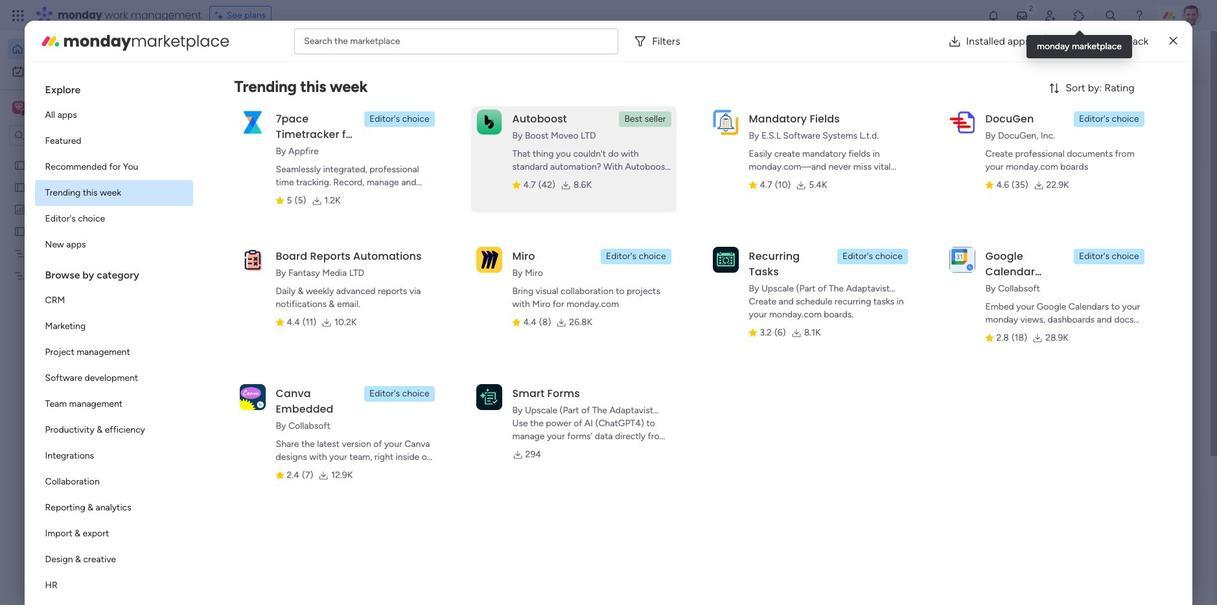 Task type: vqa. For each thing, say whether or not it's contained in the screenshot.
heading
yes



Task type: describe. For each thing, give the bounding box(es) containing it.
search everything image
[[1105, 9, 1118, 22]]

3 circle o image from the top
[[984, 188, 992, 198]]

1 add to favorites image from the left
[[669, 237, 682, 250]]

0 horizontal spatial dapulse x slim image
[[1140, 94, 1155, 110]]

terry turtle image
[[1181, 5, 1202, 26]]

2 component image from the left
[[484, 257, 496, 269]]

help image
[[1133, 9, 1146, 22]]

1 horizontal spatial dapulse x slim image
[[1170, 33, 1177, 49]]

2 add to favorites image from the left
[[898, 237, 911, 250]]

notifications image
[[987, 9, 1000, 22]]

public dashboard image
[[14, 203, 26, 215]]

templates image image
[[976, 261, 1147, 350]]

1 workspace image from the left
[[12, 100, 25, 115]]

2 circle o image from the top
[[984, 171, 992, 181]]

0 horizontal spatial monday marketplace image
[[40, 31, 61, 52]]

select product image
[[12, 9, 25, 22]]

invite members image
[[1044, 9, 1057, 22]]

2 image
[[1025, 1, 1037, 15]]

close recently visited image
[[239, 106, 255, 121]]



Task type: locate. For each thing, give the bounding box(es) containing it.
update feed image
[[1016, 9, 1029, 22]]

1 horizontal spatial monday marketplace image
[[1073, 9, 1086, 22]]

0 horizontal spatial add to favorites image
[[669, 237, 682, 250]]

2 workspace image from the left
[[14, 100, 23, 115]]

1 component image from the left
[[255, 257, 267, 269]]

list box
[[35, 73, 193, 605], [0, 151, 165, 461]]

monday marketplace image
[[1073, 9, 1086, 22], [40, 31, 61, 52]]

check circle image
[[984, 122, 992, 131]]

0 vertical spatial heading
[[35, 73, 193, 102]]

workspace selection element
[[12, 100, 108, 117]]

0 horizontal spatial public board image
[[14, 159, 26, 171]]

Search in workspace field
[[27, 128, 108, 143]]

v2 bolt switch image
[[1076, 48, 1084, 63]]

component image
[[255, 257, 267, 269], [484, 257, 496, 269]]

circle o image
[[984, 155, 992, 165], [984, 171, 992, 181], [984, 188, 992, 198]]

public board image
[[14, 159, 26, 171], [484, 237, 498, 251], [255, 395, 270, 410]]

public dashboard image
[[713, 237, 727, 251]]

1 vertical spatial dapulse x slim image
[[1140, 94, 1155, 110]]

1 circle o image from the top
[[984, 155, 992, 165]]

1 horizontal spatial add to favorites image
[[898, 237, 911, 250]]

v2 user feedback image
[[975, 48, 985, 63]]

1 vertical spatial heading
[[35, 258, 193, 288]]

0 vertical spatial circle o image
[[984, 155, 992, 165]]

option
[[8, 39, 158, 60], [8, 61, 158, 82], [35, 102, 193, 128], [35, 128, 193, 154], [0, 153, 165, 156], [35, 154, 193, 180], [35, 180, 193, 206], [35, 206, 193, 232], [35, 232, 193, 258], [35, 288, 193, 314], [35, 314, 193, 340], [35, 340, 193, 366], [35, 366, 193, 392], [35, 392, 193, 417], [35, 417, 193, 443], [35, 443, 193, 469], [35, 469, 193, 495], [35, 495, 193, 521], [35, 521, 193, 547], [35, 547, 193, 573], [35, 573, 193, 599]]

dapulse x slim image
[[1170, 33, 1177, 49], [1140, 94, 1155, 110]]

workspace image
[[12, 100, 25, 115], [14, 100, 23, 115]]

1 horizontal spatial component image
[[484, 257, 496, 269]]

see plans image
[[215, 8, 227, 23]]

0 vertical spatial dapulse x slim image
[[1170, 33, 1177, 49]]

add to favorites image
[[669, 237, 682, 250], [898, 237, 911, 250]]

1 vertical spatial circle o image
[[984, 171, 992, 181]]

0 vertical spatial monday marketplace image
[[1073, 9, 1086, 22]]

public board image
[[14, 181, 26, 193], [14, 225, 26, 237], [255, 237, 270, 251]]

0 vertical spatial public board image
[[14, 159, 26, 171]]

heading
[[35, 73, 193, 102], [35, 258, 193, 288]]

2 vertical spatial circle o image
[[984, 188, 992, 198]]

check circle image
[[984, 138, 992, 148]]

2 heading from the top
[[35, 258, 193, 288]]

app logo image
[[240, 109, 265, 135], [476, 109, 502, 135], [713, 109, 739, 135], [949, 109, 975, 135], [240, 247, 265, 273], [476, 247, 502, 273], [713, 247, 739, 273], [949, 247, 975, 273], [240, 384, 265, 410], [476, 384, 502, 410]]

1 vertical spatial public board image
[[484, 237, 498, 251]]

0 horizontal spatial component image
[[255, 257, 267, 269]]

quick search results list box
[[239, 121, 933, 452]]

2 vertical spatial public board image
[[255, 395, 270, 410]]

1 horizontal spatial public board image
[[255, 395, 270, 410]]

1 heading from the top
[[35, 73, 193, 102]]

2 horizontal spatial public board image
[[484, 237, 498, 251]]

component image
[[713, 257, 725, 269]]

1 vertical spatial monday marketplace image
[[40, 31, 61, 52]]



